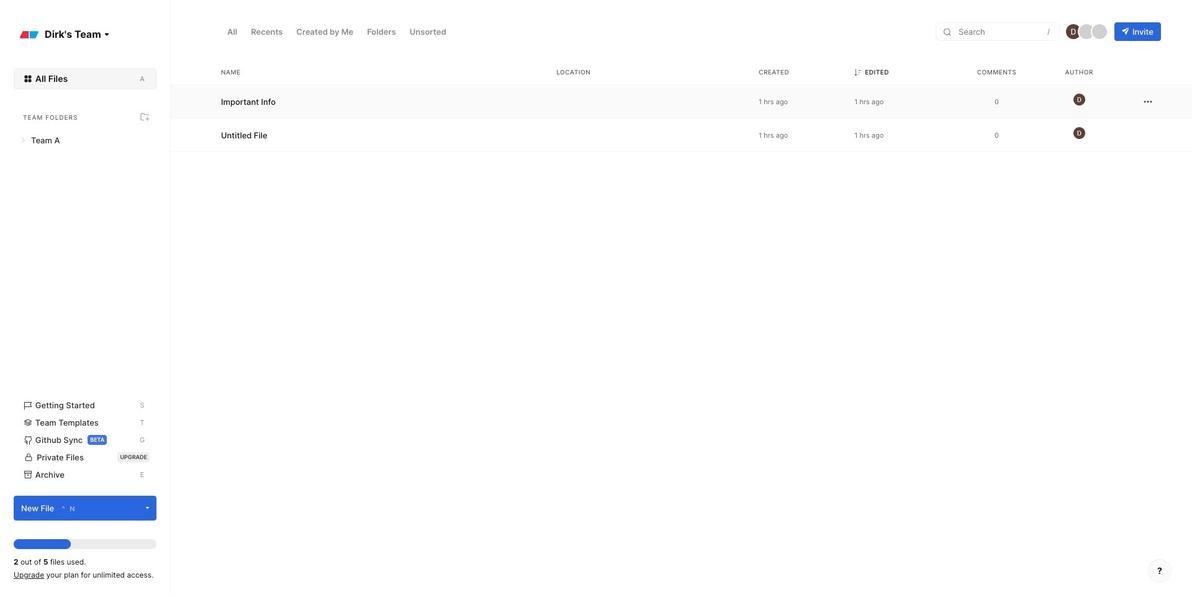 Task type: describe. For each thing, give the bounding box(es) containing it.
Search  text field
[[958, 26, 1052, 37]]



